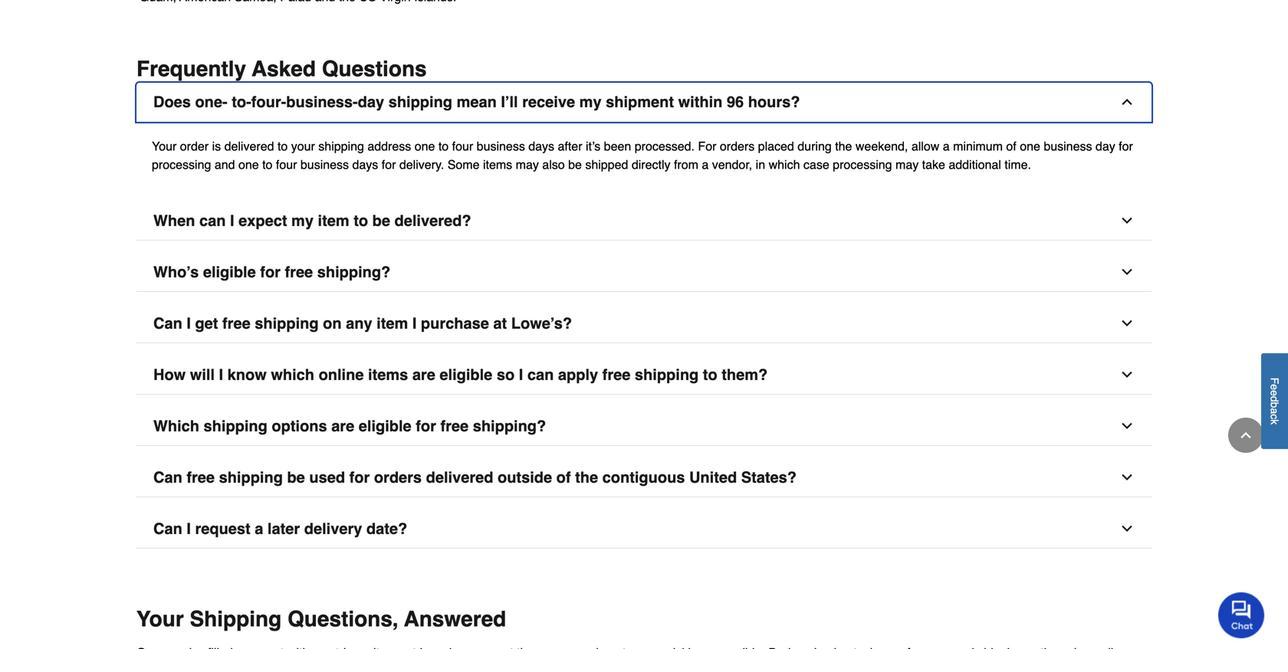 Task type: describe. For each thing, give the bounding box(es) containing it.
vendor,
[[712, 158, 753, 172]]

receive
[[522, 93, 575, 111]]

states?
[[741, 469, 797, 487]]

1 may from the left
[[516, 158, 539, 172]]

questions,
[[288, 607, 399, 632]]

apply
[[558, 366, 598, 384]]

purchase
[[421, 315, 489, 332]]

2 e from the top
[[1269, 391, 1281, 397]]

b
[[1269, 402, 1281, 408]]

2 horizontal spatial business
[[1044, 139, 1092, 153]]

case
[[804, 158, 830, 172]]

which shipping options are eligible for free shipping?
[[153, 418, 546, 435]]

used
[[309, 469, 345, 487]]

can i request a later delivery date? button
[[137, 510, 1152, 549]]

who's eligible for free shipping?
[[153, 263, 391, 281]]

can free shipping be used for orders delivered outside of the contiguous united states? button
[[137, 459, 1152, 498]]

delivered inside 'your order is delivered to your shipping address one to four business days after it's been processed. for orders placed during the weekend, allow a minimum of one business day for processing and one to four business days for delivery. some items may also be shipped directly from a vendor, in which case processing may take additional time.'
[[224, 139, 274, 153]]

during
[[798, 139, 832, 153]]

your
[[291, 139, 315, 153]]

1 horizontal spatial business
[[477, 139, 525, 153]]

on
[[323, 315, 342, 332]]

f e e d b a c k
[[1269, 378, 1281, 425]]

does
[[153, 93, 191, 111]]

to right the and
[[262, 158, 273, 172]]

any
[[346, 315, 372, 332]]

placed
[[758, 139, 794, 153]]

0 horizontal spatial four
[[276, 158, 297, 172]]

how will i know which online items are eligible so i can apply free shipping to them?
[[153, 366, 768, 384]]

my inside "button"
[[580, 93, 602, 111]]

shipping down can i get free shipping on any item i purchase at lowe's? button
[[635, 366, 699, 384]]

asked
[[252, 57, 316, 81]]

for
[[698, 139, 717, 153]]

i left 'expect'
[[230, 212, 234, 230]]

shipping left "on"
[[255, 315, 319, 332]]

can for can i get free shipping on any item i purchase at lowe's?
[[153, 315, 182, 332]]

contiguous
[[603, 469, 685, 487]]

1 vertical spatial item
[[377, 315, 408, 332]]

items inside 'your order is delivered to your shipping address one to four business days after it's been processed. for orders placed during the weekend, allow a minimum of one business day for processing and one to four business days for delivery. some items may also be shipped directly from a vendor, in which case processing may take additional time.'
[[483, 158, 512, 172]]

to left your
[[278, 139, 288, 153]]

questions
[[322, 57, 427, 81]]

2 vertical spatial eligible
[[359, 418, 412, 435]]

0 vertical spatial days
[[529, 139, 555, 153]]

frequently asked questions
[[137, 57, 427, 81]]

processed.
[[635, 139, 695, 153]]

after
[[558, 139, 582, 153]]

1 e from the top
[[1269, 385, 1281, 391]]

mean
[[457, 93, 497, 111]]

f e e d b a c k button
[[1262, 354, 1288, 450]]

does one- to-four-business-day shipping mean i'll receive my shipment within 96 hours? button
[[137, 83, 1152, 122]]

and
[[215, 158, 235, 172]]

been
[[604, 139, 631, 153]]

96
[[727, 93, 744, 111]]

1 horizontal spatial four
[[452, 139, 473, 153]]

so
[[497, 366, 515, 384]]

online
[[319, 366, 364, 384]]

to left delivered?
[[354, 212, 368, 230]]

i right so
[[519, 366, 523, 384]]

order
[[180, 139, 209, 153]]

delivered?
[[395, 212, 471, 230]]

delivered inside can free shipping be used for orders delivered outside of the contiguous united states? button
[[426, 469, 493, 487]]

items inside button
[[368, 366, 408, 384]]

scroll to top element
[[1229, 418, 1264, 453]]

minimum
[[953, 139, 1003, 153]]

later
[[268, 520, 300, 538]]

also
[[542, 158, 565, 172]]

from
[[674, 158, 699, 172]]

shipment
[[606, 93, 674, 111]]

hours?
[[748, 93, 800, 111]]

within
[[678, 93, 723, 111]]

one-
[[195, 93, 228, 111]]

chevron down image for can
[[1120, 367, 1135, 383]]

when
[[153, 212, 195, 230]]

i'll
[[501, 93, 518, 111]]

lowe's?
[[511, 315, 572, 332]]

which shipping options are eligible for free shipping? button
[[137, 407, 1152, 446]]

how will i know which online items are eligible so i can apply free shipping to them? button
[[137, 356, 1152, 395]]

a down for in the top of the page
[[702, 158, 709, 172]]

weekend,
[[856, 139, 908, 153]]

free inside how will i know which online items are eligible so i can apply free shipping to them? button
[[603, 366, 631, 384]]

options
[[272, 418, 327, 435]]

0 vertical spatial item
[[318, 212, 349, 230]]

0 horizontal spatial one
[[238, 158, 259, 172]]

some
[[448, 158, 480, 172]]

the inside 'your order is delivered to your shipping address one to four business days after it's been processed. for orders placed during the weekend, allow a minimum of one business day for processing and one to four business days for delivery. some items may also be shipped directly from a vendor, in which case processing may take additional time.'
[[835, 139, 852, 153]]

when can i expect my item to be delivered?
[[153, 212, 471, 230]]

time.
[[1005, 158, 1031, 172]]

date?
[[367, 520, 407, 538]]

can for can free shipping be used for orders delivered outside of the contiguous united states?
[[153, 469, 182, 487]]

free inside can free shipping be used for orders delivered outside of the contiguous united states? button
[[187, 469, 215, 487]]

business-
[[286, 93, 358, 111]]

when can i expect my item to be delivered? button
[[137, 202, 1152, 241]]

0 horizontal spatial shipping?
[[317, 263, 391, 281]]

which
[[153, 418, 199, 435]]

shipping inside 'your order is delivered to your shipping address one to four business days after it's been processed. for orders placed during the weekend, allow a minimum of one business day for processing and one to four business days for delivery. some items may also be shipped directly from a vendor, in which case processing may take additional time.'
[[319, 139, 364, 153]]

directly
[[632, 158, 671, 172]]

who's
[[153, 263, 199, 281]]

day inside 'your order is delivered to your shipping address one to four business days after it's been processed. for orders placed during the weekend, allow a minimum of one business day for processing and one to four business days for delivery. some items may also be shipped directly from a vendor, in which case processing may take additional time.'
[[1096, 139, 1116, 153]]

your order is delivered to your shipping address one to four business days after it's been processed. for orders placed during the weekend, allow a minimum of one business day for processing and one to four business days for delivery. some items may also be shipped directly from a vendor, in which case processing may take additional time.
[[152, 139, 1133, 172]]

is
[[212, 139, 221, 153]]

who's eligible for free shipping? button
[[137, 253, 1152, 292]]

0 horizontal spatial days
[[352, 158, 378, 172]]

can i request a later delivery date?
[[153, 520, 407, 538]]

delivery.
[[399, 158, 444, 172]]

free inside can i get free shipping on any item i purchase at lowe's? button
[[222, 315, 251, 332]]

shipping up request
[[219, 469, 283, 487]]

address
[[368, 139, 411, 153]]

orders inside 'your order is delivered to your shipping address one to four business days after it's been processed. for orders placed during the weekend, allow a minimum of one business day for processing and one to four business days for delivery. some items may also be shipped directly from a vendor, in which case processing may take additional time.'
[[720, 139, 755, 153]]

can i get free shipping on any item i purchase at lowe's?
[[153, 315, 572, 332]]

to-
[[232, 93, 251, 111]]

will
[[190, 366, 215, 384]]



Task type: vqa. For each thing, say whether or not it's contained in the screenshot.
& for Beverage & Wine Chillers link
no



Task type: locate. For each thing, give the bounding box(es) containing it.
chevron down image inside when can i expect my item to be delivered? button
[[1120, 213, 1135, 228]]

to up the some
[[439, 139, 449, 153]]

delivered
[[224, 139, 274, 153], [426, 469, 493, 487]]

2 horizontal spatial be
[[568, 158, 582, 172]]

of inside button
[[557, 469, 571, 487]]

can free shipping be used for orders delivered outside of the contiguous united states?
[[153, 469, 797, 487]]

0 horizontal spatial may
[[516, 158, 539, 172]]

1 vertical spatial can
[[153, 469, 182, 487]]

1 vertical spatial chevron down image
[[1120, 265, 1135, 280]]

it's
[[586, 139, 601, 153]]

0 horizontal spatial of
[[557, 469, 571, 487]]

delivery
[[304, 520, 362, 538]]

shipping up address
[[389, 93, 452, 111]]

are inside how will i know which online items are eligible so i can apply free shipping to them? button
[[412, 366, 435, 384]]

2 horizontal spatial one
[[1020, 139, 1041, 153]]

1 chevron down image from the top
[[1120, 316, 1135, 331]]

i right will
[[219, 366, 223, 384]]

free
[[285, 263, 313, 281], [222, 315, 251, 332], [603, 366, 631, 384], [441, 418, 469, 435], [187, 469, 215, 487]]

1 vertical spatial can
[[528, 366, 554, 384]]

request
[[195, 520, 251, 538]]

which down placed
[[769, 158, 800, 172]]

orders up vendor,
[[720, 139, 755, 153]]

be left used
[[287, 469, 305, 487]]

of up the 'time.'
[[1007, 139, 1017, 153]]

does one- to-four-business-day shipping mean i'll receive my shipment within 96 hours?
[[153, 93, 800, 111]]

0 horizontal spatial items
[[368, 366, 408, 384]]

1 horizontal spatial are
[[412, 366, 435, 384]]

1 vertical spatial eligible
[[440, 366, 493, 384]]

1 vertical spatial are
[[331, 418, 354, 435]]

1 horizontal spatial which
[[769, 158, 800, 172]]

chevron down image for be
[[1120, 213, 1135, 228]]

2 may from the left
[[896, 158, 919, 172]]

one up delivery.
[[415, 139, 435, 153]]

0 horizontal spatial which
[[271, 366, 314, 384]]

1 horizontal spatial eligible
[[359, 418, 412, 435]]

shipping down know
[[204, 418, 268, 435]]

0 vertical spatial can
[[199, 212, 226, 230]]

be left delivered?
[[372, 212, 390, 230]]

one up the 'time.'
[[1020, 139, 1041, 153]]

1 vertical spatial four
[[276, 158, 297, 172]]

0 vertical spatial chevron up image
[[1120, 94, 1135, 110]]

chevron down image for lowe's?
[[1120, 316, 1135, 331]]

chevron down image for shipping?
[[1120, 419, 1135, 434]]

0 horizontal spatial can
[[199, 212, 226, 230]]

of inside 'your order is delivered to your shipping address one to four business days after it's been processed. for orders placed during the weekend, allow a minimum of one business day for processing and one to four business days for delivery. some items may also be shipped directly from a vendor, in which case processing may take additional time.'
[[1007, 139, 1017, 153]]

be
[[568, 158, 582, 172], [372, 212, 390, 230], [287, 469, 305, 487]]

a
[[943, 139, 950, 153], [702, 158, 709, 172], [1269, 408, 1281, 414], [255, 520, 263, 538]]

chevron down image inside which shipping options are eligible for free shipping? button
[[1120, 419, 1135, 434]]

chevron down image
[[1120, 213, 1135, 228], [1120, 265, 1135, 280], [1120, 419, 1135, 434]]

processing down 'weekend,'
[[833, 158, 892, 172]]

shipping inside "button"
[[389, 93, 452, 111]]

additional
[[949, 158, 1001, 172]]

0 horizontal spatial item
[[318, 212, 349, 230]]

0 vertical spatial my
[[580, 93, 602, 111]]

chevron down image inside can free shipping be used for orders delivered outside of the contiguous united states? button
[[1120, 470, 1135, 485]]

items
[[483, 158, 512, 172], [368, 366, 408, 384]]

answered
[[404, 607, 506, 632]]

can down which
[[153, 469, 182, 487]]

my
[[580, 93, 602, 111], [291, 212, 314, 230]]

chevron down image for contiguous
[[1120, 470, 1135, 485]]

1 vertical spatial days
[[352, 158, 378, 172]]

which right know
[[271, 366, 314, 384]]

the left contiguous
[[575, 469, 598, 487]]

your for your shipping questions, answered
[[137, 607, 184, 632]]

item right 'expect'
[[318, 212, 349, 230]]

are down the purchase
[[412, 366, 435, 384]]

2 processing from the left
[[833, 158, 892, 172]]

them?
[[722, 366, 768, 384]]

1 vertical spatial of
[[557, 469, 571, 487]]

to left 'them?'
[[703, 366, 718, 384]]

eligible left so
[[440, 366, 493, 384]]

1 vertical spatial delivered
[[426, 469, 493, 487]]

the inside can free shipping be used for orders delivered outside of the contiguous united states? button
[[575, 469, 598, 487]]

1 horizontal spatial be
[[372, 212, 390, 230]]

1 horizontal spatial can
[[528, 366, 554, 384]]

business
[[477, 139, 525, 153], [1044, 139, 1092, 153], [301, 158, 349, 172]]

shipped
[[585, 158, 628, 172]]

delivered left 'outside'
[[426, 469, 493, 487]]

your left the shipping
[[137, 607, 184, 632]]

2 chevron down image from the top
[[1120, 367, 1135, 383]]

0 vertical spatial day
[[358, 93, 384, 111]]

which inside 'your order is delivered to your shipping address one to four business days after it's been processed. for orders placed during the weekend, allow a minimum of one business day for processing and one to four business days for delivery. some items may also be shipped directly from a vendor, in which case processing may take additional time.'
[[769, 158, 800, 172]]

1 vertical spatial be
[[372, 212, 390, 230]]

my right receive
[[580, 93, 602, 111]]

can left request
[[153, 520, 182, 538]]

0 horizontal spatial chevron up image
[[1120, 94, 1135, 110]]

a left later
[[255, 520, 263, 538]]

1 horizontal spatial items
[[483, 158, 512, 172]]

chevron up image inside the does one- to-four-business-day shipping mean i'll receive my shipment within 96 hours? "button"
[[1120, 94, 1135, 110]]

1 vertical spatial items
[[368, 366, 408, 384]]

0 vertical spatial eligible
[[203, 263, 256, 281]]

days down address
[[352, 158, 378, 172]]

eligible down online at the left
[[359, 418, 412, 435]]

0 horizontal spatial processing
[[152, 158, 211, 172]]

shipping right your
[[319, 139, 364, 153]]

your for your order is delivered to your shipping address one to four business days after it's been processed. for orders placed during the weekend, allow a minimum of one business day for processing and one to four business days for delivery. some items may also be shipped directly from a vendor, in which case processing may take additional time.
[[152, 139, 177, 153]]

free inside who's eligible for free shipping? button
[[285, 263, 313, 281]]

4 chevron down image from the top
[[1120, 521, 1135, 537]]

items right online at the left
[[368, 366, 408, 384]]

0 horizontal spatial the
[[575, 469, 598, 487]]

2 can from the top
[[153, 469, 182, 487]]

your left 'order'
[[152, 139, 177, 153]]

1 horizontal spatial shipping?
[[473, 418, 546, 435]]

0 vertical spatial can
[[153, 315, 182, 332]]

of
[[1007, 139, 1017, 153], [557, 469, 571, 487]]

0 vertical spatial items
[[483, 158, 512, 172]]

which inside button
[[271, 366, 314, 384]]

a right "allow"
[[943, 139, 950, 153]]

0 horizontal spatial day
[[358, 93, 384, 111]]

know
[[228, 366, 267, 384]]

1 vertical spatial day
[[1096, 139, 1116, 153]]

1 horizontal spatial item
[[377, 315, 408, 332]]

0 horizontal spatial are
[[331, 418, 354, 435]]

day
[[358, 93, 384, 111], [1096, 139, 1116, 153]]

eligible right who's
[[203, 263, 256, 281]]

2 vertical spatial be
[[287, 469, 305, 487]]

0 vertical spatial delivered
[[224, 139, 274, 153]]

2 chevron down image from the top
[[1120, 265, 1135, 280]]

3 chevron down image from the top
[[1120, 470, 1135, 485]]

allow
[[912, 139, 940, 153]]

the
[[835, 139, 852, 153], [575, 469, 598, 487]]

0 horizontal spatial my
[[291, 212, 314, 230]]

chevron down image inside who's eligible for free shipping? button
[[1120, 265, 1135, 280]]

0 vertical spatial shipping?
[[317, 263, 391, 281]]

0 vertical spatial the
[[835, 139, 852, 153]]

3 can from the top
[[153, 520, 182, 538]]

get
[[195, 315, 218, 332]]

1 processing from the left
[[152, 158, 211, 172]]

four up the some
[[452, 139, 473, 153]]

1 can from the top
[[153, 315, 182, 332]]

d
[[1269, 397, 1281, 403]]

1 vertical spatial the
[[575, 469, 598, 487]]

shipping?
[[317, 263, 391, 281], [473, 418, 546, 435]]

1 horizontal spatial of
[[1007, 139, 1017, 153]]

1 horizontal spatial orders
[[720, 139, 755, 153]]

0 horizontal spatial delivered
[[224, 139, 274, 153]]

processing down 'order'
[[152, 158, 211, 172]]

orders
[[720, 139, 755, 153], [374, 469, 422, 487]]

1 chevron down image from the top
[[1120, 213, 1135, 228]]

how
[[153, 366, 186, 384]]

can left the get
[[153, 315, 182, 332]]

0 horizontal spatial eligible
[[203, 263, 256, 281]]

days up also
[[529, 139, 555, 153]]

0 vertical spatial your
[[152, 139, 177, 153]]

frequently
[[137, 57, 246, 81]]

1 horizontal spatial the
[[835, 139, 852, 153]]

chat invite button image
[[1219, 592, 1265, 639]]

1 vertical spatial my
[[291, 212, 314, 230]]

can
[[199, 212, 226, 230], [528, 366, 554, 384]]

0 vertical spatial which
[[769, 158, 800, 172]]

at
[[493, 315, 507, 332]]

chevron down image inside how will i know which online items are eligible so i can apply free shipping to them? button
[[1120, 367, 1135, 383]]

free right the get
[[222, 315, 251, 332]]

shipping? down so
[[473, 418, 546, 435]]

e up d
[[1269, 385, 1281, 391]]

are right options at left bottom
[[331, 418, 354, 435]]

item
[[318, 212, 349, 230], [377, 315, 408, 332]]

one right the and
[[238, 158, 259, 172]]

3 chevron down image from the top
[[1120, 419, 1135, 434]]

0 vertical spatial four
[[452, 139, 473, 153]]

1 horizontal spatial my
[[580, 93, 602, 111]]

can for can i request a later delivery date?
[[153, 520, 182, 538]]

orders up date?
[[374, 469, 422, 487]]

free up request
[[187, 469, 215, 487]]

a up k
[[1269, 408, 1281, 414]]

the right during
[[835, 139, 852, 153]]

i left the purchase
[[412, 315, 417, 332]]

four down your
[[276, 158, 297, 172]]

delivered up the and
[[224, 139, 274, 153]]

c
[[1269, 414, 1281, 420]]

1 horizontal spatial days
[[529, 139, 555, 153]]

united
[[689, 469, 737, 487]]

orders inside button
[[374, 469, 422, 487]]

be inside 'your order is delivered to your shipping address one to four business days after it's been processed. for orders placed during the weekend, allow a minimum of one business day for processing and one to four business days for delivery. some items may also be shipped directly from a vendor, in which case processing may take additional time.'
[[568, 158, 582, 172]]

free inside which shipping options are eligible for free shipping? button
[[441, 418, 469, 435]]

my right 'expect'
[[291, 212, 314, 230]]

your inside 'your order is delivered to your shipping address one to four business days after it's been processed. for orders placed during the weekend, allow a minimum of one business day for processing and one to four business days for delivery. some items may also be shipped directly from a vendor, in which case processing may take additional time.'
[[152, 139, 177, 153]]

shipping
[[190, 607, 282, 632]]

0 vertical spatial chevron down image
[[1120, 213, 1135, 228]]

0 horizontal spatial orders
[[374, 469, 422, 487]]

e
[[1269, 385, 1281, 391], [1269, 391, 1281, 397]]

1 vertical spatial shipping?
[[473, 418, 546, 435]]

can right when
[[199, 212, 226, 230]]

expect
[[239, 212, 287, 230]]

free right apply
[[603, 366, 631, 384]]

1 horizontal spatial delivered
[[426, 469, 493, 487]]

free down how will i know which online items are eligible so i can apply free shipping to them?
[[441, 418, 469, 435]]

which
[[769, 158, 800, 172], [271, 366, 314, 384]]

may
[[516, 158, 539, 172], [896, 158, 919, 172]]

can right so
[[528, 366, 554, 384]]

1 horizontal spatial day
[[1096, 139, 1116, 153]]

can i get free shipping on any item i purchase at lowe's? button
[[137, 304, 1152, 344]]

for
[[1119, 139, 1133, 153], [382, 158, 396, 172], [260, 263, 281, 281], [416, 418, 436, 435], [349, 469, 370, 487]]

0 vertical spatial of
[[1007, 139, 1017, 153]]

your shipping questions, answered
[[137, 607, 506, 632]]

k
[[1269, 420, 1281, 425]]

1 vertical spatial which
[[271, 366, 314, 384]]

1 vertical spatial chevron up image
[[1239, 428, 1254, 443]]

items right the some
[[483, 158, 512, 172]]

four-
[[251, 93, 286, 111]]

chevron down image
[[1120, 316, 1135, 331], [1120, 367, 1135, 383], [1120, 470, 1135, 485], [1120, 521, 1135, 537]]

are inside which shipping options are eligible for free shipping? button
[[331, 418, 354, 435]]

1 horizontal spatial processing
[[833, 158, 892, 172]]

free down when can i expect my item to be delivered?
[[285, 263, 313, 281]]

are
[[412, 366, 435, 384], [331, 418, 354, 435]]

chevron down image inside can i get free shipping on any item i purchase at lowe's? button
[[1120, 316, 1135, 331]]

i left the get
[[187, 315, 191, 332]]

chevron up image inside scroll to top element
[[1239, 428, 1254, 443]]

0 vertical spatial are
[[412, 366, 435, 384]]

chevron up image
[[1120, 94, 1135, 110], [1239, 428, 1254, 443]]

shipping? up the any
[[317, 263, 391, 281]]

my inside button
[[291, 212, 314, 230]]

0 horizontal spatial business
[[301, 158, 349, 172]]

2 vertical spatial can
[[153, 520, 182, 538]]

may down "allow"
[[896, 158, 919, 172]]

outside
[[498, 469, 552, 487]]

1 vertical spatial orders
[[374, 469, 422, 487]]

i
[[230, 212, 234, 230], [187, 315, 191, 332], [412, 315, 417, 332], [219, 366, 223, 384], [519, 366, 523, 384], [187, 520, 191, 538]]

be down after
[[568, 158, 582, 172]]

1 horizontal spatial one
[[415, 139, 435, 153]]

f
[[1269, 378, 1281, 385]]

1 horizontal spatial chevron up image
[[1239, 428, 1254, 443]]

chevron down image inside can i request a later delivery date? button
[[1120, 521, 1135, 537]]

0 vertical spatial be
[[568, 158, 582, 172]]

in
[[756, 158, 765, 172]]

may left also
[[516, 158, 539, 172]]

item right the any
[[377, 315, 408, 332]]

your
[[152, 139, 177, 153], [137, 607, 184, 632]]

e up the b
[[1269, 391, 1281, 397]]

1 vertical spatial your
[[137, 607, 184, 632]]

0 vertical spatial orders
[[720, 139, 755, 153]]

take
[[922, 158, 946, 172]]

2 vertical spatial chevron down image
[[1120, 419, 1135, 434]]

2 horizontal spatial eligible
[[440, 366, 493, 384]]

0 horizontal spatial be
[[287, 469, 305, 487]]

day inside the does one- to-four-business-day shipping mean i'll receive my shipment within 96 hours? "button"
[[358, 93, 384, 111]]

of right 'outside'
[[557, 469, 571, 487]]

1 horizontal spatial may
[[896, 158, 919, 172]]

i left request
[[187, 520, 191, 538]]



